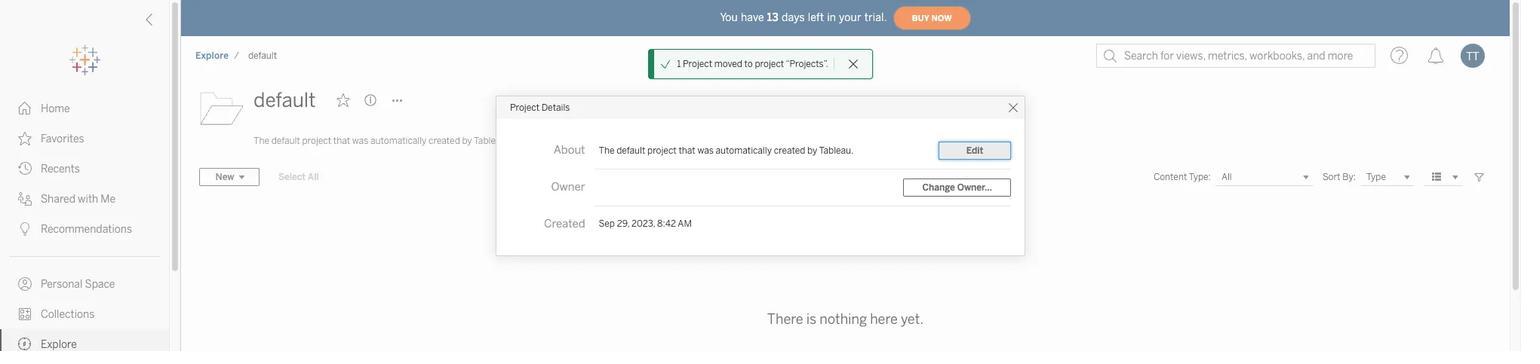 Task type: locate. For each thing, give the bounding box(es) containing it.
tableau.
[[474, 136, 508, 146], [819, 145, 854, 156]]

project inside 1 project moved to project "projects". alert
[[755, 59, 784, 69]]

favorites
[[41, 133, 84, 146]]

by text only_f5he34f image left favorites
[[18, 132, 32, 146]]

explore link
[[195, 50, 230, 62]]

by text only_f5he34f image left the home
[[18, 102, 32, 115]]

personal space link
[[0, 269, 169, 300]]

8:42
[[657, 218, 676, 229]]

0 vertical spatial by text only_f5he34f image
[[18, 162, 32, 176]]

project right to
[[755, 59, 784, 69]]

type:
[[1189, 172, 1211, 183]]

the default project that was automatically created by tableau. inside project details dialog
[[599, 145, 854, 156]]

by text only_f5he34f image left personal
[[18, 278, 32, 291]]

select
[[278, 172, 306, 183]]

shared with me
[[41, 193, 116, 206]]

1 horizontal spatial created
[[774, 145, 806, 156]]

buy now button
[[893, 6, 971, 30]]

in
[[827, 11, 836, 24]]

explore /
[[195, 51, 239, 61]]

project right 1
[[683, 59, 713, 69]]

1 horizontal spatial was
[[698, 145, 714, 156]]

0 horizontal spatial project
[[510, 102, 540, 113]]

here
[[870, 312, 898, 328]]

favorites link
[[0, 124, 169, 154]]

moved
[[715, 59, 743, 69]]

5 by text only_f5he34f image from the top
[[18, 338, 32, 352]]

by text only_f5he34f image left shared
[[18, 192, 32, 206]]

0 horizontal spatial automatically
[[371, 136, 427, 146]]

by text only_f5he34f image left recommendations
[[18, 223, 32, 236]]

project up the "all"
[[302, 136, 331, 146]]

1 vertical spatial project
[[510, 102, 540, 113]]

1 horizontal spatial by
[[808, 145, 818, 156]]

default right about
[[617, 145, 646, 156]]

default up select
[[271, 136, 300, 146]]

was
[[352, 136, 368, 146], [698, 145, 714, 156]]

by text only_f5he34f image inside the shared with me link
[[18, 192, 32, 206]]

the inside project details dialog
[[599, 145, 615, 156]]

by text only_f5he34f image inside home link
[[18, 102, 32, 115]]

collections link
[[0, 300, 169, 330]]

new button
[[199, 168, 260, 186]]

1 horizontal spatial automatically
[[716, 145, 772, 156]]

buy
[[912, 13, 930, 23]]

new
[[215, 172, 234, 183]]

created inside project details dialog
[[774, 145, 806, 156]]

1
[[677, 59, 681, 69]]

that
[[333, 136, 350, 146], [679, 145, 696, 156]]

1 project moved to project "projects".
[[677, 59, 829, 69]]

personal
[[41, 278, 83, 291]]

by text only_f5he34f image for shared with me
[[18, 192, 32, 206]]

4 by text only_f5he34f image from the top
[[18, 223, 32, 236]]

content type:
[[1154, 172, 1211, 183]]

by text only_f5he34f image
[[18, 102, 32, 115], [18, 132, 32, 146], [18, 192, 32, 206], [18, 223, 32, 236], [18, 338, 32, 352]]

by
[[462, 136, 472, 146], [808, 145, 818, 156]]

by text only_f5he34f image for collections
[[18, 308, 32, 322]]

change owner… button
[[904, 178, 1011, 197]]

1 by text only_f5he34f image from the top
[[18, 102, 32, 115]]

by text only_f5he34f image inside collections link
[[18, 308, 32, 322]]

project up '8:42' in the bottom left of the page
[[648, 145, 677, 156]]

all
[[308, 172, 319, 183]]

the default project that was automatically created by tableau.
[[254, 136, 508, 146], [599, 145, 854, 156]]

by text only_f5he34f image
[[18, 162, 32, 176], [18, 278, 32, 291], [18, 308, 32, 322]]

0 horizontal spatial that
[[333, 136, 350, 146]]

1 horizontal spatial the
[[599, 145, 615, 156]]

/
[[234, 51, 239, 61]]

1 horizontal spatial project
[[648, 145, 677, 156]]

nothing
[[820, 312, 867, 328]]

the right about
[[599, 145, 615, 156]]

yet.
[[901, 312, 924, 328]]

1 by text only_f5he34f image from the top
[[18, 162, 32, 176]]

project
[[683, 59, 713, 69], [510, 102, 540, 113]]

1 horizontal spatial tableau.
[[819, 145, 854, 156]]

default inside project details dialog
[[617, 145, 646, 156]]

by text only_f5he34f image inside recommendations link
[[18, 223, 32, 236]]

project left details
[[510, 102, 540, 113]]

automatically inside project details dialog
[[716, 145, 772, 156]]

project details
[[510, 102, 570, 113]]

automatically
[[371, 136, 427, 146], [716, 145, 772, 156]]

me
[[101, 193, 116, 206]]

2 vertical spatial by text only_f5he34f image
[[18, 308, 32, 322]]

recents link
[[0, 154, 169, 184]]

edit
[[967, 145, 984, 156]]

1 vertical spatial by text only_f5he34f image
[[18, 278, 32, 291]]

shared
[[41, 193, 75, 206]]

2 by text only_f5he34f image from the top
[[18, 132, 32, 146]]

1 horizontal spatial that
[[679, 145, 696, 156]]

2 by text only_f5he34f image from the top
[[18, 278, 32, 291]]

buy now
[[912, 13, 952, 23]]

explore
[[195, 51, 229, 61]]

sep 29, 2023, 8:42 am
[[599, 218, 692, 229]]

created
[[429, 136, 460, 146], [774, 145, 806, 156]]

1 project moved to project "projects". alert
[[677, 57, 829, 71]]

by text only_f5he34f image inside "recents" "link"
[[18, 162, 32, 176]]

success image
[[661, 59, 671, 69]]

3 by text only_f5he34f image from the top
[[18, 192, 32, 206]]

1 horizontal spatial project
[[683, 59, 713, 69]]

2023,
[[632, 218, 655, 229]]

recommendations link
[[0, 214, 169, 245]]

by text only_f5he34f image left recents
[[18, 162, 32, 176]]

0 vertical spatial project
[[683, 59, 713, 69]]

project inside project details dialog
[[648, 145, 677, 156]]

1 horizontal spatial the default project that was automatically created by tableau.
[[599, 145, 854, 156]]

0 horizontal spatial tableau.
[[474, 136, 508, 146]]

by text only_f5he34f image inside personal space link
[[18, 278, 32, 291]]

project
[[755, 59, 784, 69], [302, 136, 331, 146], [648, 145, 677, 156]]

the
[[254, 136, 269, 146], [599, 145, 615, 156]]

by text only_f5he34f image for favorites
[[18, 132, 32, 146]]

the up new popup button
[[254, 136, 269, 146]]

default
[[248, 51, 277, 61], [254, 88, 316, 112], [271, 136, 300, 146], [617, 145, 646, 156]]

by text only_f5he34f image down collections link
[[18, 338, 32, 352]]

2 horizontal spatial project
[[755, 59, 784, 69]]

sep
[[599, 218, 615, 229]]

by text only_f5he34f image inside "favorites" link
[[18, 132, 32, 146]]

project inside alert
[[683, 59, 713, 69]]

by text only_f5he34f image for recents
[[18, 162, 32, 176]]

by text only_f5he34f image left collections on the bottom of page
[[18, 308, 32, 322]]

3 by text only_f5he34f image from the top
[[18, 308, 32, 322]]

0 horizontal spatial by
[[462, 136, 472, 146]]



Task type: describe. For each thing, give the bounding box(es) containing it.
by text only_f5he34f image for personal space
[[18, 278, 32, 291]]

details
[[542, 102, 570, 113]]

default element
[[244, 51, 282, 61]]

select all
[[278, 172, 319, 183]]

default right /
[[248, 51, 277, 61]]

by text only_f5he34f image for home
[[18, 102, 32, 115]]

space
[[85, 278, 115, 291]]

0 horizontal spatial was
[[352, 136, 368, 146]]

sort by:
[[1323, 172, 1356, 183]]

have
[[741, 11, 764, 24]]

"projects".
[[786, 59, 829, 69]]

you
[[720, 11, 738, 24]]

you have 13 days left in your trial.
[[720, 11, 887, 24]]

by:
[[1343, 172, 1356, 183]]

with
[[78, 193, 98, 206]]

tableau. inside project details dialog
[[819, 145, 854, 156]]

sort
[[1323, 172, 1341, 183]]

by inside project details dialog
[[808, 145, 818, 156]]

project details dialog
[[497, 96, 1025, 255]]

your
[[839, 11, 862, 24]]

that inside project details dialog
[[679, 145, 696, 156]]

main navigation. press the up and down arrow keys to access links. element
[[0, 94, 169, 352]]

days
[[782, 11, 805, 24]]

navigation panel element
[[0, 45, 169, 352]]

about
[[554, 143, 585, 157]]

content
[[1154, 172, 1187, 183]]

project inside dialog
[[510, 102, 540, 113]]

project image
[[199, 85, 245, 131]]

owner
[[551, 180, 585, 194]]

personal space
[[41, 278, 115, 291]]

to
[[745, 59, 753, 69]]

recommendations
[[41, 223, 132, 236]]

collections
[[41, 309, 95, 322]]

0 horizontal spatial project
[[302, 136, 331, 146]]

by text only_f5he34f image for recommendations
[[18, 223, 32, 236]]

am
[[678, 218, 692, 229]]

change owner…
[[923, 182, 992, 193]]

created
[[544, 217, 585, 231]]

there is nothing here yet.
[[767, 312, 924, 328]]

29,
[[617, 218, 630, 229]]

owner…
[[958, 182, 992, 193]]

0 horizontal spatial the
[[254, 136, 269, 146]]

home link
[[0, 94, 169, 124]]

there
[[767, 312, 804, 328]]

left
[[808, 11, 824, 24]]

was inside project details dialog
[[698, 145, 714, 156]]

0 horizontal spatial the default project that was automatically created by tableau.
[[254, 136, 508, 146]]

0 horizontal spatial created
[[429, 136, 460, 146]]

recents
[[41, 163, 80, 176]]

13
[[767, 11, 779, 24]]

shared with me link
[[0, 184, 169, 214]]

home
[[41, 103, 70, 115]]

trial.
[[865, 11, 887, 24]]

default down default element
[[254, 88, 316, 112]]

edit button
[[939, 142, 1011, 160]]

select all button
[[269, 168, 329, 186]]

is
[[807, 312, 817, 328]]

change
[[923, 182, 955, 193]]

now
[[932, 13, 952, 23]]



Task type: vqa. For each thing, say whether or not it's contained in the screenshot.
(a–z)
no



